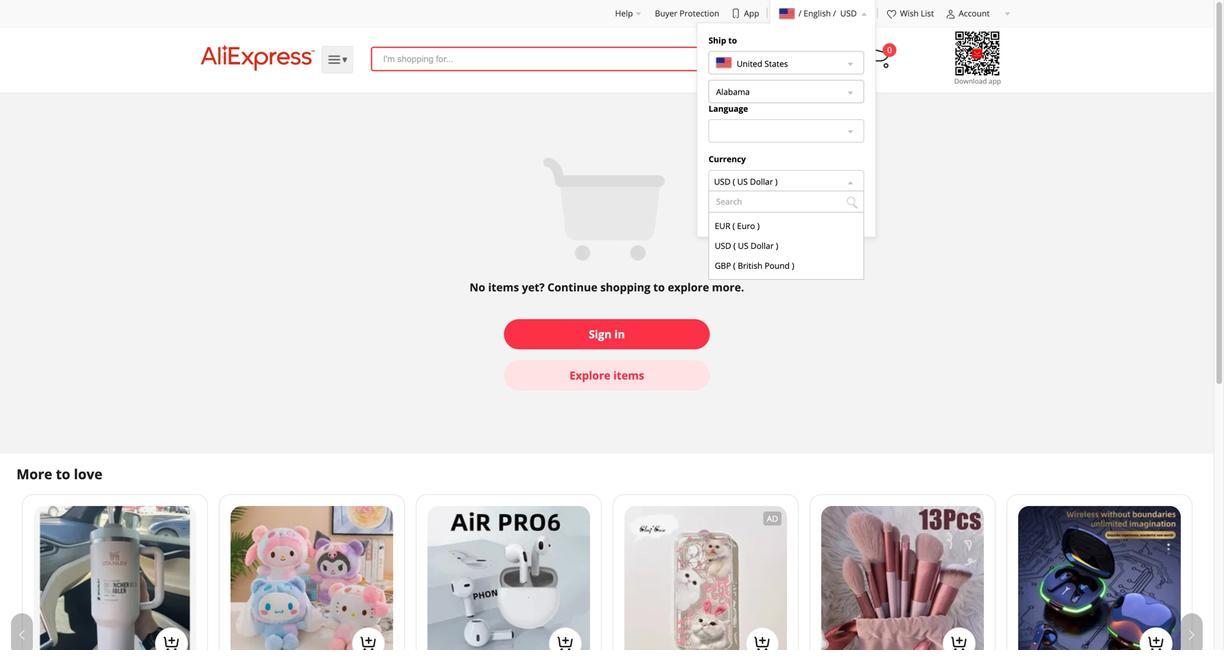 Task type: vqa. For each thing, say whether or not it's contained in the screenshot.
the No
yes



Task type: describe. For each thing, give the bounding box(es) containing it.
explore
[[570, 368, 611, 383]]

wish
[[901, 8, 919, 19]]

ad link
[[613, 495, 799, 651]]

) for usd (  us dollar  )
[[776, 240, 779, 251]]

dollar for usd (  us dollar  )
[[751, 240, 774, 251]]

yet?
[[522, 280, 545, 295]]

sign
[[589, 327, 612, 342]]

( for gbp (  british pound  )
[[734, 260, 736, 271]]

0
[[888, 44, 892, 56]]

0 link
[[868, 43, 897, 69]]

items for explore
[[614, 368, 645, 383]]

united
[[737, 58, 763, 69]]

usd ( us dollar ) link
[[714, 171, 778, 193]]

) for gbp (  british pound  )
[[792, 260, 795, 271]]

dollar for usd ( us dollar )
[[750, 176, 773, 187]]

us for usd (  us dollar  )
[[738, 240, 749, 251]]

save button
[[709, 204, 865, 226]]

usd ( us dollar )
[[714, 176, 778, 187]]

buyer protection link
[[655, 8, 720, 19]]

pound
[[765, 260, 790, 271]]

alabama
[[717, 86, 750, 98]]

0 vertical spatial usd
[[841, 8, 857, 19]]

sign in
[[589, 327, 625, 342]]

1 vertical spatial to
[[654, 280, 665, 295]]

love
[[74, 465, 102, 484]]

help
[[615, 8, 633, 19]]

language
[[709, 103, 749, 114]]

list
[[921, 8, 935, 19]]

size image
[[946, 9, 957, 20]]

in
[[615, 327, 625, 342]]

app
[[744, 8, 760, 19]]

( for eur (  euro  )
[[733, 220, 735, 232]]

sign in button
[[504, 320, 710, 350]]

euro
[[738, 220, 756, 232]]

us for usd ( us dollar )
[[738, 176, 748, 187]]

continue
[[548, 280, 598, 295]]

) right euro
[[758, 220, 760, 232]]

explore
[[668, 280, 710, 295]]

2 / from the left
[[834, 8, 837, 19]]

shopping
[[601, 280, 651, 295]]

usd for usd (  us dollar  )
[[715, 240, 732, 251]]

british
[[738, 260, 763, 271]]

no items yet? continue shopping to explore more.
[[470, 280, 745, 295]]

wish list link
[[887, 8, 935, 20]]



Task type: locate. For each thing, give the bounding box(es) containing it.
0 vertical spatial us
[[738, 176, 748, 187]]

( down currency
[[733, 176, 736, 187]]

2 horizontal spatial to
[[729, 35, 737, 46]]

wish list
[[901, 8, 935, 19]]

( right gbp
[[734, 260, 736, 271]]

buyer
[[655, 8, 678, 19]]

us down euro
[[738, 240, 749, 251]]

gbp
[[715, 260, 731, 271]]

to for ship to
[[729, 35, 737, 46]]

) up pound
[[776, 240, 779, 251]]

/ left english
[[799, 8, 802, 19]]

) right pound
[[792, 260, 795, 271]]

items for no
[[488, 280, 519, 295]]

0 horizontal spatial /
[[799, 8, 802, 19]]

buyer protection
[[655, 8, 720, 19]]

size image
[[887, 9, 898, 20]]

no
[[470, 280, 486, 295]]

Search text field
[[709, 191, 865, 213]]

ship
[[709, 35, 727, 46]]

)
[[776, 176, 778, 187], [758, 220, 760, 232], [776, 240, 779, 251], [792, 260, 795, 271]]

( down eur (  euro  )
[[734, 240, 736, 251]]

1 horizontal spatial items
[[614, 368, 645, 383]]

I'm shopping for... text field
[[383, 48, 841, 70]]

2 vertical spatial usd
[[715, 240, 732, 251]]

to
[[729, 35, 737, 46], [654, 280, 665, 295], [56, 465, 70, 484]]

ship to
[[709, 35, 737, 46]]

explore items
[[570, 368, 645, 383]]

explore items link
[[504, 361, 710, 391]]

to left love
[[56, 465, 70, 484]]

states
[[765, 58, 788, 69]]

items right no
[[488, 280, 519, 295]]

account link
[[946, 8, 1011, 20]]

0 vertical spatial to
[[729, 35, 737, 46]]

( right 'eur'
[[733, 220, 735, 232]]

2 vertical spatial to
[[56, 465, 70, 484]]

more.
[[712, 280, 745, 295]]

0 vertical spatial dollar
[[750, 176, 773, 187]]

united states link
[[709, 51, 865, 75]]

dollar up search text field
[[750, 176, 773, 187]]

currency
[[709, 154, 746, 165]]

/ english / usd
[[799, 8, 857, 19]]

(
[[733, 176, 736, 187], [733, 220, 735, 232], [734, 240, 736, 251], [734, 260, 736, 271]]

1 horizontal spatial /
[[834, 8, 837, 19]]

us
[[738, 176, 748, 187], [738, 240, 749, 251]]

us down currency
[[738, 176, 748, 187]]

more to love
[[16, 465, 102, 484]]

usd (  us dollar  )
[[715, 240, 779, 251]]

usd
[[841, 8, 857, 19], [714, 176, 731, 187], [715, 240, 732, 251]]

to left explore at the right top
[[654, 280, 665, 295]]

ad
[[767, 514, 779, 525]]

0 horizontal spatial items
[[488, 280, 519, 295]]

dollar up the gbp (  british pound  )
[[751, 240, 774, 251]]

( for usd ( us dollar )
[[733, 176, 736, 187]]

protection
[[680, 8, 720, 19]]

more
[[16, 465, 52, 484]]

to for more to love
[[56, 465, 70, 484]]

items right explore
[[614, 368, 645, 383]]

) for usd ( us dollar )
[[776, 176, 778, 187]]

items
[[488, 280, 519, 295], [614, 368, 645, 383]]

english
[[804, 8, 831, 19]]

eur
[[715, 220, 731, 232]]

to right ship
[[729, 35, 737, 46]]

alabama link
[[709, 80, 865, 103]]

app link
[[731, 7, 760, 20]]

usd for usd ( us dollar )
[[714, 176, 731, 187]]

usd up gbp
[[715, 240, 732, 251]]

0 horizontal spatial to
[[56, 465, 70, 484]]

download app image
[[937, 29, 1019, 87]]

1 horizontal spatial to
[[654, 280, 665, 295]]

save
[[776, 208, 797, 221]]

united states
[[737, 58, 788, 69]]

( for usd (  us dollar  )
[[734, 240, 736, 251]]

1 / from the left
[[799, 8, 802, 19]]

) up search text field
[[776, 176, 778, 187]]

items inside explore items link
[[614, 368, 645, 383]]

1 vertical spatial usd
[[714, 176, 731, 187]]

0 vertical spatial items
[[488, 280, 519, 295]]

1 vertical spatial us
[[738, 240, 749, 251]]

dollar
[[750, 176, 773, 187], [751, 240, 774, 251]]

usd down currency
[[714, 176, 731, 187]]

1 vertical spatial items
[[614, 368, 645, 383]]

gbp (  british pound  )
[[715, 260, 795, 271]]

usd right english
[[841, 8, 857, 19]]

/ right english
[[834, 8, 837, 19]]

account
[[959, 8, 990, 19]]

1 vertical spatial dollar
[[751, 240, 774, 251]]

/
[[799, 8, 802, 19], [834, 8, 837, 19]]

eur (  euro  )
[[715, 220, 760, 232]]



